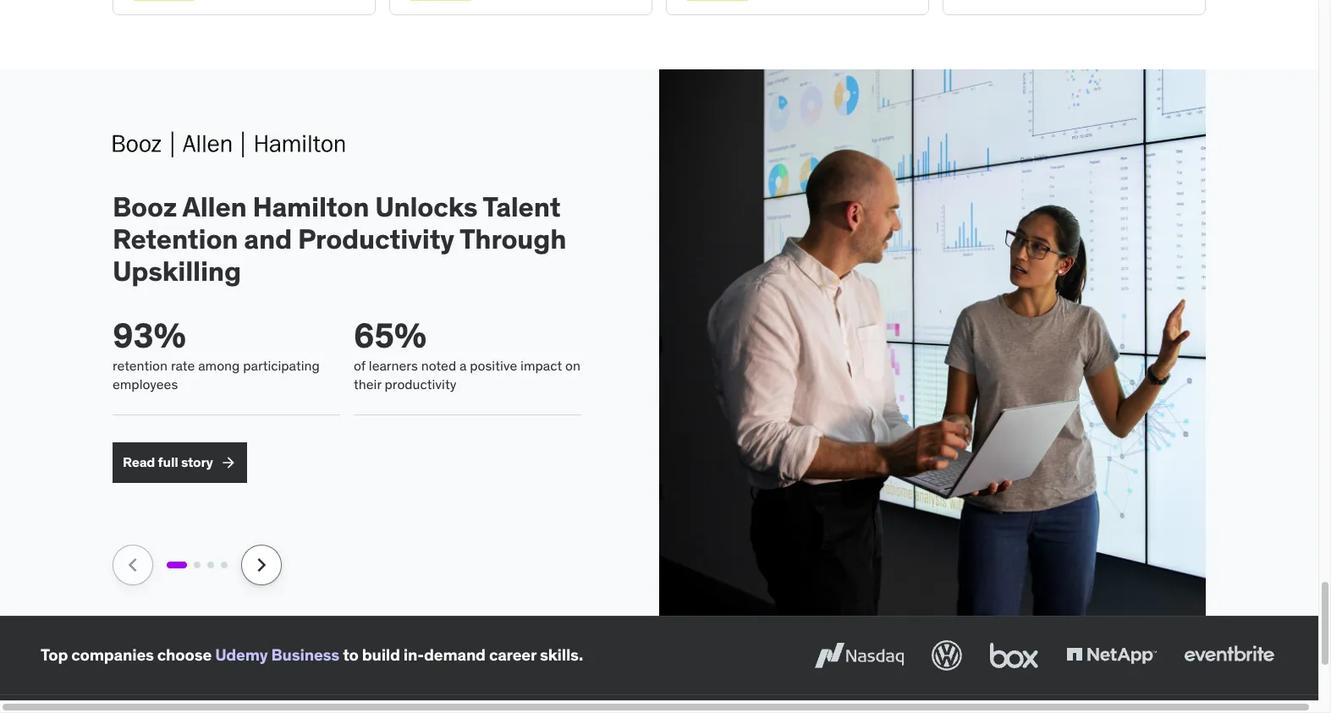 Task type: locate. For each thing, give the bounding box(es) containing it.
companies
[[71, 645, 154, 665]]

rate
[[171, 357, 195, 374]]

top companies choose udemy business to build in-demand career skills.
[[41, 645, 583, 665]]

a
[[460, 357, 467, 374]]

retention
[[113, 357, 168, 374]]

their
[[354, 376, 382, 393]]

career
[[489, 645, 537, 665]]

positive
[[470, 357, 517, 374]]

93%
[[113, 315, 186, 357]]

productivity
[[298, 222, 455, 256]]

in-
[[404, 645, 424, 665]]

build
[[362, 645, 400, 665]]

booz allen hamilton unlocks talent retention and productivity through upskilling
[[113, 189, 567, 289]]

among
[[198, 357, 240, 374]]

93% retention rate among participating employees
[[113, 315, 320, 393]]

volkswagen image
[[929, 637, 966, 674]]

small image
[[220, 454, 237, 471]]

employees
[[113, 376, 178, 393]]

top
[[41, 645, 68, 665]]

impact
[[521, 357, 562, 374]]

hamilton
[[253, 189, 369, 224]]

read full story
[[123, 454, 213, 471]]

productivity
[[385, 376, 457, 393]]

business
[[271, 645, 340, 665]]

noted
[[421, 357, 456, 374]]



Task type: describe. For each thing, give the bounding box(es) containing it.
read full story link
[[113, 442, 247, 483]]

box image
[[986, 637, 1043, 674]]

and
[[244, 222, 292, 256]]

nasdaq image
[[811, 637, 908, 674]]

udemy business link
[[215, 645, 340, 665]]

upskilling
[[113, 254, 241, 289]]

eventbrite image
[[1181, 637, 1278, 674]]

learners
[[369, 357, 418, 374]]

full
[[158, 454, 178, 471]]

demand
[[424, 645, 486, 665]]

choose
[[157, 645, 212, 665]]

skills.
[[540, 645, 583, 665]]

next image
[[248, 552, 275, 579]]

booz allen hamilton image
[[113, 123, 345, 164]]

participating
[[243, 357, 320, 374]]

retention
[[113, 222, 238, 256]]

65% of learners noted a positive impact on their productivity
[[354, 315, 581, 393]]

allen
[[182, 189, 247, 224]]

netapp image
[[1063, 637, 1161, 674]]

to
[[343, 645, 359, 665]]

on
[[565, 357, 581, 374]]

story
[[181, 454, 213, 471]]

read
[[123, 454, 155, 471]]

65%
[[354, 315, 427, 357]]

previous image
[[119, 552, 146, 579]]

udemy
[[215, 645, 268, 665]]

unlocks
[[375, 189, 478, 224]]

of
[[354, 357, 366, 374]]

talent
[[483, 189, 561, 224]]

booz
[[113, 189, 177, 224]]

through
[[460, 222, 567, 256]]



Task type: vqa. For each thing, say whether or not it's contained in the screenshot.
& in the pianoforall - incredible new way to learn piano & keyboard
no



